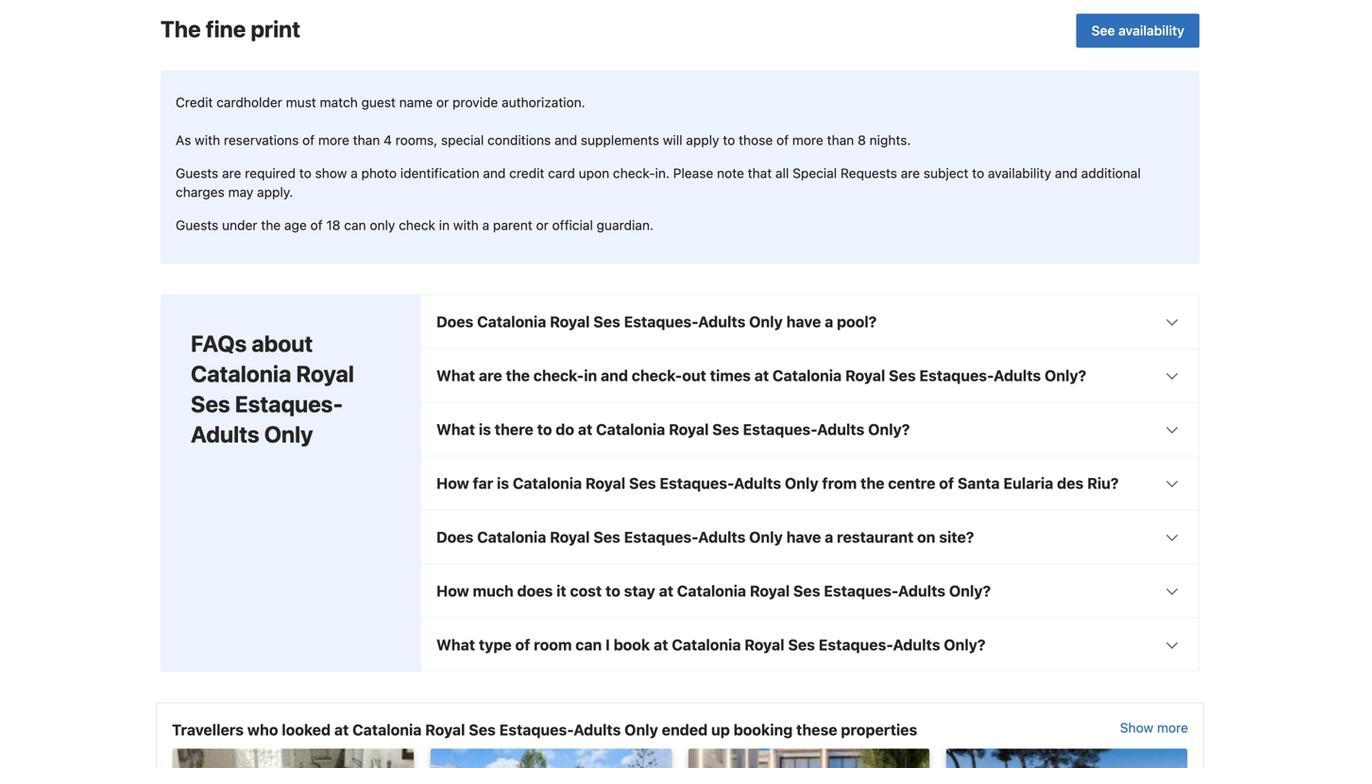 Task type: locate. For each thing, give the bounding box(es) containing it.
how
[[437, 475, 469, 493], [437, 582, 469, 600]]

at right looked
[[334, 721, 349, 739]]

guests down the charges at the left of the page
[[176, 218, 219, 233]]

have left pool?
[[787, 313, 822, 331]]

1 what from the top
[[437, 367, 475, 385]]

parent
[[493, 218, 533, 233]]

guests are required to show a photo identification and credit card upon check-in. please note that all special requests are subject to availability and additional charges may apply.
[[176, 166, 1141, 200]]

or right parent
[[536, 218, 549, 233]]

guardian.
[[597, 218, 654, 233]]

18
[[326, 218, 341, 233]]

and down the does catalonia royal ses estaques-adults only have a pool? at the top of the page
[[601, 367, 628, 385]]

the
[[261, 218, 281, 233], [506, 367, 530, 385], [861, 475, 885, 493]]

how left much
[[437, 582, 469, 600]]

0 vertical spatial in
[[439, 218, 450, 233]]

2 does from the top
[[437, 528, 474, 546]]

1 vertical spatial availability
[[988, 166, 1052, 181]]

travellers who looked at catalonia royal ses estaques-adults only ended up booking these properties
[[172, 721, 918, 739]]

2 vertical spatial the
[[861, 475, 885, 493]]

availability inside guests are required to show a photo identification and credit card upon check-in. please note that all special requests are subject to availability and additional charges may apply.
[[988, 166, 1052, 181]]

of right type
[[516, 636, 531, 654]]

estaques- inside "dropdown button"
[[660, 475, 734, 493]]

1 vertical spatial does
[[437, 528, 474, 546]]

2 how from the top
[[437, 582, 469, 600]]

or right name
[[437, 95, 449, 110]]

with
[[195, 132, 220, 148], [453, 218, 479, 233]]

1 vertical spatial the
[[506, 367, 530, 385]]

are up the may
[[222, 166, 241, 181]]

2 horizontal spatial more
[[1158, 720, 1189, 736]]

have down how far is catalonia royal ses estaques-adults only from the centre of santa eularia des riu? "dropdown button"
[[787, 528, 822, 546]]

the up the there
[[506, 367, 530, 385]]

are inside dropdown button
[[479, 367, 503, 385]]

only inside does catalonia royal ses estaques-adults only have a restaurant on site? dropdown button
[[750, 528, 783, 546]]

there
[[495, 421, 534, 439]]

can
[[344, 218, 366, 233], [576, 636, 602, 654]]

is right the far
[[497, 475, 509, 493]]

see availability
[[1092, 22, 1185, 38]]

booking
[[734, 721, 793, 739]]

santa
[[958, 475, 1000, 493]]

how for how far is catalonia royal ses estaques-adults only from the centre of santa eularia des riu?
[[437, 475, 469, 493]]

2 horizontal spatial the
[[861, 475, 885, 493]]

to left stay at bottom left
[[606, 582, 621, 600]]

guests up the charges at the left of the page
[[176, 166, 219, 181]]

guests inside guests are required to show a photo identification and credit card upon check-in. please note that all special requests are subject to availability and additional charges may apply.
[[176, 166, 219, 181]]

with right as
[[195, 132, 220, 148]]

faqs about catalonia royal ses estaques- adults only
[[191, 330, 354, 448]]

availability right see
[[1119, 22, 1185, 38]]

it
[[557, 582, 567, 600]]

ses inside faqs about catalonia royal ses estaques- adults only
[[191, 391, 230, 417]]

what is there to do at catalonia royal ses estaques-adults only?
[[437, 421, 910, 439]]

name
[[399, 95, 433, 110]]

what type of room can i book at catalonia royal ses estaques-adults only? button
[[422, 619, 1199, 672]]

1 how from the top
[[437, 475, 469, 493]]

2 than from the left
[[828, 132, 855, 148]]

and up the card
[[555, 132, 578, 148]]

from
[[823, 475, 857, 493]]

of
[[303, 132, 315, 148], [777, 132, 789, 148], [311, 218, 323, 233], [940, 475, 955, 493], [516, 636, 531, 654]]

may
[[228, 184, 254, 200]]

1 horizontal spatial availability
[[1119, 22, 1185, 38]]

what inside what type of room can i book at catalonia royal ses estaques-adults only? dropdown button
[[437, 636, 475, 654]]

out
[[683, 367, 707, 385]]

1 vertical spatial have
[[787, 528, 822, 546]]

how much does it cost to stay at catalonia royal ses estaques-adults only?
[[437, 582, 991, 600]]

0 vertical spatial is
[[479, 421, 491, 439]]

or
[[437, 95, 449, 110], [536, 218, 549, 233]]

of right those
[[777, 132, 789, 148]]

what for what are the check-in and check-out times at catalonia royal ses estaques-adults only?
[[437, 367, 475, 385]]

at right stay at bottom left
[[659, 582, 674, 600]]

ses inside "dropdown button"
[[629, 475, 656, 493]]

1 horizontal spatial can
[[576, 636, 602, 654]]

what type of room can i book at catalonia royal ses estaques-adults only?
[[437, 636, 986, 654]]

times
[[710, 367, 751, 385]]

only down about
[[264, 421, 313, 448]]

to
[[723, 132, 736, 148], [299, 166, 312, 181], [973, 166, 985, 181], [537, 421, 552, 439], [606, 582, 621, 600]]

show more link
[[1121, 719, 1189, 742]]

show more
[[1121, 720, 1189, 736]]

0 vertical spatial does
[[437, 313, 474, 331]]

are
[[222, 166, 241, 181], [901, 166, 921, 181], [479, 367, 503, 385]]

pool?
[[837, 313, 877, 331]]

of left "santa"
[[940, 475, 955, 493]]

what
[[437, 367, 475, 385], [437, 421, 475, 439], [437, 636, 475, 654]]

the for under
[[261, 218, 281, 233]]

check- down the does catalonia royal ses estaques-adults only have a pool? at the top of the page
[[632, 367, 683, 385]]

the left age on the top of the page
[[261, 218, 281, 233]]

only down how far is catalonia royal ses estaques-adults only from the centre of santa eularia des riu?
[[750, 528, 783, 546]]

the right from
[[861, 475, 885, 493]]

how far is catalonia royal ses estaques-adults only from the centre of santa eularia des riu? button
[[422, 457, 1199, 510]]

apply.
[[257, 184, 293, 200]]

as
[[176, 132, 191, 148]]

requests
[[841, 166, 898, 181]]

availability right subject
[[988, 166, 1052, 181]]

check- inside guests are required to show a photo identification and credit card upon check-in. please note that all special requests are subject to availability and additional charges may apply.
[[613, 166, 656, 181]]

a inside guests are required to show a photo identification and credit card upon check-in. please note that all special requests are subject to availability and additional charges may apply.
[[351, 166, 358, 181]]

riu?
[[1088, 475, 1119, 493]]

are up the there
[[479, 367, 503, 385]]

at
[[755, 367, 769, 385], [578, 421, 593, 439], [659, 582, 674, 600], [654, 636, 669, 654], [334, 721, 349, 739]]

does for does catalonia royal ses estaques-adults only have a pool?
[[437, 313, 474, 331]]

1 vertical spatial can
[[576, 636, 602, 654]]

of inside how far is catalonia royal ses estaques-adults only from the centre of santa eularia des riu? "dropdown button"
[[940, 475, 955, 493]]

stay
[[624, 582, 656, 600]]

royal
[[550, 313, 590, 331], [296, 361, 354, 387], [846, 367, 886, 385], [669, 421, 709, 439], [586, 475, 626, 493], [550, 528, 590, 546], [750, 582, 790, 600], [745, 636, 785, 654], [425, 721, 465, 739]]

note
[[717, 166, 745, 181]]

is
[[479, 421, 491, 439], [497, 475, 509, 493]]

how inside how far is catalonia royal ses estaques-adults only from the centre of santa eularia des riu? "dropdown button"
[[437, 475, 469, 493]]

0 horizontal spatial than
[[353, 132, 380, 148]]

more right show
[[1158, 720, 1189, 736]]

what are the check-in and check-out times at catalonia royal ses estaques-adults only? button
[[422, 349, 1199, 402]]

only? inside how much does it cost to stay at catalonia royal ses estaques-adults only? dropdown button
[[950, 582, 991, 600]]

can right 18
[[344, 218, 366, 233]]

does catalonia royal ses estaques-adults only have a restaurant on site?
[[437, 528, 975, 546]]

0 horizontal spatial are
[[222, 166, 241, 181]]

the inside dropdown button
[[506, 367, 530, 385]]

1 guests from the top
[[176, 166, 219, 181]]

in
[[439, 218, 450, 233], [584, 367, 597, 385]]

than left 8
[[828, 132, 855, 148]]

0 horizontal spatial is
[[479, 421, 491, 439]]

1 vertical spatial is
[[497, 475, 509, 493]]

0 vertical spatial the
[[261, 218, 281, 233]]

ses
[[594, 313, 621, 331], [889, 367, 916, 385], [191, 391, 230, 417], [713, 421, 740, 439], [629, 475, 656, 493], [594, 528, 621, 546], [794, 582, 821, 600], [789, 636, 816, 654], [469, 721, 496, 739]]

0 vertical spatial or
[[437, 95, 449, 110]]

match
[[320, 95, 358, 110]]

how left the far
[[437, 475, 469, 493]]

in down the does catalonia royal ses estaques-adults only have a pool? at the top of the page
[[584, 367, 597, 385]]

1 vertical spatial how
[[437, 582, 469, 600]]

does
[[437, 313, 474, 331], [437, 528, 474, 546]]

with left parent
[[453, 218, 479, 233]]

adults inside "dropdown button"
[[734, 475, 782, 493]]

2 vertical spatial what
[[437, 636, 475, 654]]

how inside how much does it cost to stay at catalonia royal ses estaques-adults only? dropdown button
[[437, 582, 469, 600]]

0 vertical spatial can
[[344, 218, 366, 233]]

1 vertical spatial what
[[437, 421, 475, 439]]

and left additional
[[1056, 166, 1078, 181]]

what inside what is there to do at catalonia royal ses estaques-adults only? dropdown button
[[437, 421, 475, 439]]

than left 4
[[353, 132, 380, 148]]

2 have from the top
[[787, 528, 822, 546]]

identification
[[401, 166, 480, 181]]

what for what is there to do at catalonia royal ses estaques-adults only?
[[437, 421, 475, 439]]

0 vertical spatial how
[[437, 475, 469, 493]]

guests
[[176, 166, 219, 181], [176, 218, 219, 233]]

0 horizontal spatial availability
[[988, 166, 1052, 181]]

0 horizontal spatial in
[[439, 218, 450, 233]]

1 horizontal spatial with
[[453, 218, 479, 233]]

special
[[441, 132, 484, 148]]

check- down supplements
[[613, 166, 656, 181]]

estaques- inside faqs about catalonia royal ses estaques- adults only
[[235, 391, 343, 417]]

2 horizontal spatial are
[[901, 166, 921, 181]]

is inside dropdown button
[[479, 421, 491, 439]]

restaurant
[[837, 528, 914, 546]]

in right check
[[439, 218, 450, 233]]

3 what from the top
[[437, 636, 475, 654]]

is left the there
[[479, 421, 491, 439]]

more up show
[[318, 132, 350, 148]]

only left ended
[[625, 721, 659, 739]]

than
[[353, 132, 380, 148], [828, 132, 855, 148]]

more up special
[[793, 132, 824, 148]]

only up 'what are the check-in and check-out times at catalonia royal ses estaques-adults only?'
[[750, 313, 783, 331]]

0 vertical spatial guests
[[176, 166, 219, 181]]

on
[[918, 528, 936, 546]]

1 vertical spatial in
[[584, 367, 597, 385]]

accordion control element
[[421, 295, 1200, 673]]

in.
[[655, 166, 670, 181]]

1 horizontal spatial than
[[828, 132, 855, 148]]

only left from
[[785, 475, 819, 493]]

2 guests from the top
[[176, 218, 219, 233]]

1 horizontal spatial in
[[584, 367, 597, 385]]

0 vertical spatial with
[[195, 132, 220, 148]]

1 does from the top
[[437, 313, 474, 331]]

are left subject
[[901, 166, 921, 181]]

1 horizontal spatial are
[[479, 367, 503, 385]]

only? inside what is there to do at catalonia royal ses estaques-adults only? dropdown button
[[869, 421, 910, 439]]

1 have from the top
[[787, 313, 822, 331]]

book
[[614, 636, 650, 654]]

0 vertical spatial have
[[787, 313, 822, 331]]

1 vertical spatial guests
[[176, 218, 219, 233]]

to left show
[[299, 166, 312, 181]]

and
[[555, 132, 578, 148], [483, 166, 506, 181], [1056, 166, 1078, 181], [601, 367, 628, 385]]

a left parent
[[483, 218, 490, 233]]

0 vertical spatial availability
[[1119, 22, 1185, 38]]

2 what from the top
[[437, 421, 475, 439]]

does for does catalonia royal ses estaques-adults only have a restaurant on site?
[[437, 528, 474, 546]]

a right show
[[351, 166, 358, 181]]

1 horizontal spatial the
[[506, 367, 530, 385]]

0 horizontal spatial the
[[261, 218, 281, 233]]

0 vertical spatial what
[[437, 367, 475, 385]]

what inside 'what are the check-in and check-out times at catalonia royal ses estaques-adults only?' dropdown button
[[437, 367, 475, 385]]

credit cardholder must match guest name or provide authorization.
[[176, 95, 586, 110]]

can left i
[[576, 636, 602, 654]]

the for are
[[506, 367, 530, 385]]

print
[[251, 15, 301, 42]]

estaques-
[[624, 313, 699, 331], [920, 367, 994, 385], [235, 391, 343, 417], [743, 421, 818, 439], [660, 475, 734, 493], [624, 528, 699, 546], [824, 582, 899, 600], [819, 636, 893, 654], [500, 721, 574, 739]]

availability
[[1119, 22, 1185, 38], [988, 166, 1052, 181]]

1 horizontal spatial or
[[536, 218, 549, 233]]

catalonia inside "dropdown button"
[[513, 475, 582, 493]]

1 horizontal spatial is
[[497, 475, 509, 493]]



Task type: vqa. For each thing, say whether or not it's contained in the screenshot.
they'll
no



Task type: describe. For each thing, give the bounding box(es) containing it.
check- up do
[[534, 367, 584, 385]]

a left pool?
[[825, 313, 834, 331]]

des
[[1058, 475, 1084, 493]]

card
[[548, 166, 575, 181]]

royal inside "dropdown button"
[[586, 475, 626, 493]]

supplements
[[581, 132, 660, 148]]

guests for guests are required to show a photo identification and credit card upon check-in. please note that all special requests are subject to availability and additional charges may apply.
[[176, 166, 219, 181]]

to left do
[[537, 421, 552, 439]]

that
[[748, 166, 772, 181]]

to right apply
[[723, 132, 736, 148]]

looked
[[282, 721, 331, 739]]

only inside how far is catalonia royal ses estaques-adults only from the centre of santa eularia des riu? "dropdown button"
[[785, 475, 819, 493]]

travellers
[[172, 721, 244, 739]]

what are the check-in and check-out times at catalonia royal ses estaques-adults only?
[[437, 367, 1087, 385]]

official
[[553, 218, 593, 233]]

are for what are the check-in and check-out times at catalonia royal ses estaques-adults only?
[[479, 367, 503, 385]]

nights.
[[870, 132, 911, 148]]

have for pool?
[[787, 313, 822, 331]]

see
[[1092, 22, 1116, 38]]

0 horizontal spatial can
[[344, 218, 366, 233]]

what is there to do at catalonia royal ses estaques-adults only? button
[[422, 403, 1199, 456]]

to right subject
[[973, 166, 985, 181]]

conditions
[[488, 132, 551, 148]]

ended
[[662, 721, 708, 739]]

catalonia inside faqs about catalonia royal ses estaques- adults only
[[191, 361, 292, 387]]

at right do
[[578, 421, 593, 439]]

those
[[739, 132, 773, 148]]

guests under the age of 18 can only check in with a parent or official guardian.
[[176, 218, 654, 233]]

all
[[776, 166, 789, 181]]

reservations
[[224, 132, 299, 148]]

only? inside 'what are the check-in and check-out times at catalonia royal ses estaques-adults only?' dropdown button
[[1045, 367, 1087, 385]]

in inside dropdown button
[[584, 367, 597, 385]]

royal inside faqs about catalonia royal ses estaques- adults only
[[296, 361, 354, 387]]

of inside what type of room can i book at catalonia royal ses estaques-adults only? dropdown button
[[516, 636, 531, 654]]

of left 18
[[311, 218, 323, 233]]

4
[[384, 132, 392, 148]]

show
[[1121, 720, 1154, 736]]

does catalonia royal ses estaques-adults only have a pool?
[[437, 313, 877, 331]]

please
[[674, 166, 714, 181]]

1 than from the left
[[353, 132, 380, 148]]

the fine print
[[161, 15, 301, 42]]

rooms,
[[396, 132, 438, 148]]

cost
[[570, 582, 602, 600]]

apply
[[686, 132, 720, 148]]

0 horizontal spatial more
[[318, 132, 350, 148]]

0 horizontal spatial or
[[437, 95, 449, 110]]

credit
[[176, 95, 213, 110]]

only inside does catalonia royal ses estaques-adults only have a pool? dropdown button
[[750, 313, 783, 331]]

age
[[284, 218, 307, 233]]

will
[[663, 132, 683, 148]]

charges
[[176, 184, 225, 200]]

much
[[473, 582, 514, 600]]

are for guests are required to show a photo identification and credit card upon check-in. please note that all special requests are subject to availability and additional charges may apply.
[[222, 166, 241, 181]]

and left credit
[[483, 166, 506, 181]]

can inside dropdown button
[[576, 636, 602, 654]]

have for restaurant
[[787, 528, 822, 546]]

must
[[286, 95, 316, 110]]

credit
[[510, 166, 545, 181]]

0 horizontal spatial with
[[195, 132, 220, 148]]

guests for guests under the age of 18 can only check in with a parent or official guardian.
[[176, 218, 219, 233]]

these
[[797, 721, 838, 739]]

only? inside what type of room can i book at catalonia royal ses estaques-adults only? dropdown button
[[944, 636, 986, 654]]

room
[[534, 636, 572, 654]]

how for how much does it cost to stay at catalonia royal ses estaques-adults only?
[[437, 582, 469, 600]]

what for what type of room can i book at catalonia royal ses estaques-adults only?
[[437, 636, 475, 654]]

is inside "dropdown button"
[[497, 475, 509, 493]]

the
[[161, 15, 201, 42]]

authorization.
[[502, 95, 586, 110]]

at right book at the left of page
[[654, 636, 669, 654]]

site?
[[940, 528, 975, 546]]

as with reservations of more than 4 rooms, special conditions and supplements will apply to those of more than 8 nights.
[[176, 132, 911, 148]]

centre
[[889, 475, 936, 493]]

does catalonia royal ses estaques-adults only have a pool? button
[[422, 295, 1199, 348]]

provide
[[453, 95, 498, 110]]

1 vertical spatial or
[[536, 218, 549, 233]]

fine
[[206, 15, 246, 42]]

upon
[[579, 166, 610, 181]]

1 horizontal spatial more
[[793, 132, 824, 148]]

do
[[556, 421, 575, 439]]

i
[[606, 636, 610, 654]]

and inside 'what are the check-in and check-out times at catalonia royal ses estaques-adults only?' dropdown button
[[601, 367, 628, 385]]

only inside faqs about catalonia royal ses estaques- adults only
[[264, 421, 313, 448]]

how much does it cost to stay at catalonia royal ses estaques-adults only? button
[[422, 565, 1199, 618]]

see availability button
[[1077, 13, 1200, 47]]

check
[[399, 218, 436, 233]]

1 vertical spatial with
[[453, 218, 479, 233]]

the inside "dropdown button"
[[861, 475, 885, 493]]

type
[[479, 636, 512, 654]]

how far is catalonia royal ses estaques-adults only from the centre of santa eularia des riu?
[[437, 475, 1119, 493]]

cardholder
[[217, 95, 283, 110]]

guest
[[362, 95, 396, 110]]

at right times
[[755, 367, 769, 385]]

eularia
[[1004, 475, 1054, 493]]

properties
[[841, 721, 918, 739]]

special
[[793, 166, 837, 181]]

under
[[222, 218, 258, 233]]

a left restaurant
[[825, 528, 834, 546]]

faqs
[[191, 330, 247, 357]]

show
[[315, 166, 347, 181]]

subject
[[924, 166, 969, 181]]

photo
[[361, 166, 397, 181]]

does
[[517, 582, 553, 600]]

adults inside faqs about catalonia royal ses estaques- adults only
[[191, 421, 260, 448]]

only
[[370, 218, 395, 233]]

of down must
[[303, 132, 315, 148]]

does catalonia royal ses estaques-adults only have a restaurant on site? button
[[422, 511, 1199, 564]]

additional
[[1082, 166, 1141, 181]]

availability inside button
[[1119, 22, 1185, 38]]

far
[[473, 475, 494, 493]]

required
[[245, 166, 296, 181]]

up
[[712, 721, 730, 739]]



